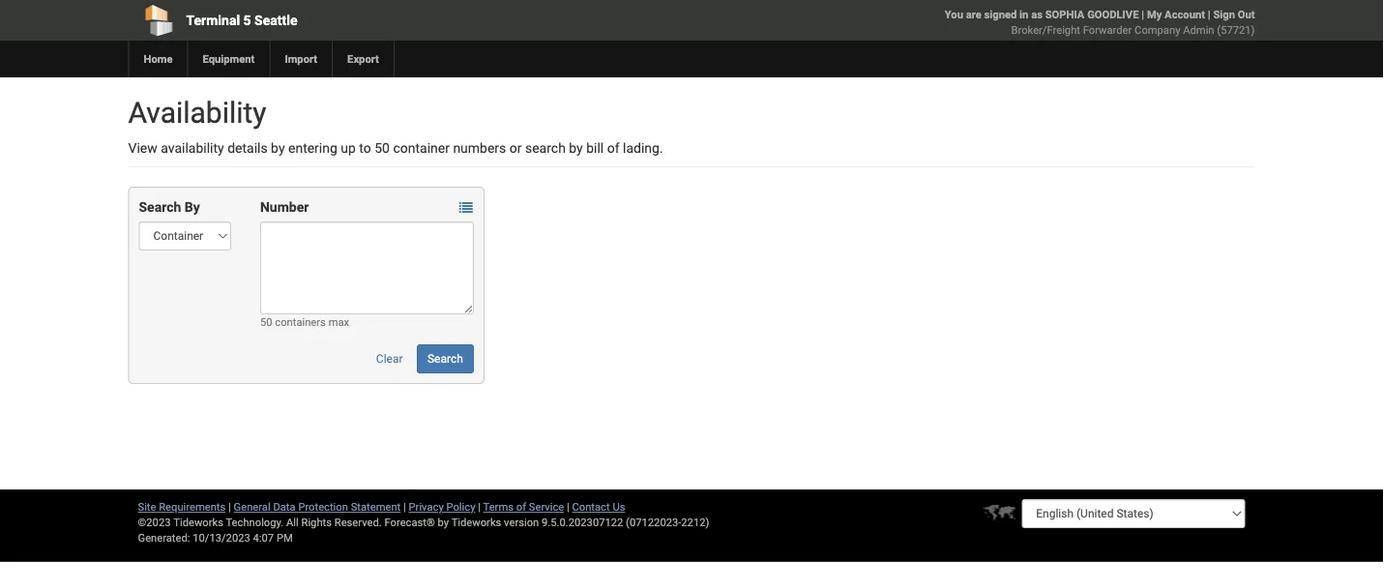 Task type: locate. For each thing, give the bounding box(es) containing it.
0 vertical spatial search
[[139, 199, 181, 215]]

1 horizontal spatial search
[[428, 352, 463, 366]]

of right bill
[[607, 140, 620, 156]]

1 vertical spatial of
[[517, 501, 527, 513]]

| up 'tideworks'
[[478, 501, 481, 513]]

broker/freight
[[1012, 24, 1081, 36]]

all
[[286, 516, 299, 529]]

sign out link
[[1214, 8, 1256, 21]]

terminal
[[186, 12, 240, 28]]

lading.
[[623, 140, 664, 156]]

show list image
[[460, 201, 473, 214]]

search
[[525, 140, 566, 156]]

by right the details
[[271, 140, 285, 156]]

clear button
[[366, 345, 414, 374]]

availability
[[161, 140, 224, 156]]

2212)
[[682, 516, 710, 529]]

search button
[[417, 345, 474, 374]]

of up version
[[517, 501, 527, 513]]

search right clear button
[[428, 352, 463, 366]]

details
[[228, 140, 268, 156]]

0 horizontal spatial search
[[139, 199, 181, 215]]

sophia
[[1046, 8, 1085, 21]]

Number text field
[[260, 222, 474, 315]]

availability
[[128, 95, 267, 130]]

50 left the containers
[[260, 316, 272, 329]]

version
[[504, 516, 539, 529]]

1 horizontal spatial 50
[[375, 140, 390, 156]]

account
[[1165, 8, 1206, 21]]

import link
[[269, 41, 332, 77]]

reserved.
[[335, 516, 382, 529]]

search for search by
[[139, 199, 181, 215]]

signed
[[985, 8, 1017, 21]]

search
[[139, 199, 181, 215], [428, 352, 463, 366]]

4:07
[[253, 532, 274, 544]]

| left the "my"
[[1142, 8, 1145, 21]]

goodlive
[[1088, 8, 1140, 21]]

or
[[510, 140, 522, 156]]

site
[[138, 501, 156, 513]]

50 right to at left
[[375, 140, 390, 156]]

entering
[[288, 140, 338, 156]]

technology.
[[226, 516, 284, 529]]

0 horizontal spatial of
[[517, 501, 527, 513]]

to
[[359, 140, 371, 156]]

forecast®
[[385, 516, 435, 529]]

service
[[529, 501, 564, 513]]

numbers
[[453, 140, 506, 156]]

search inside button
[[428, 352, 463, 366]]

| left sign at the right top
[[1209, 8, 1211, 21]]

of
[[607, 140, 620, 156], [517, 501, 527, 513]]

1 horizontal spatial by
[[438, 516, 449, 529]]

1 horizontal spatial of
[[607, 140, 620, 156]]

0 vertical spatial of
[[607, 140, 620, 156]]

terms of service link
[[483, 501, 564, 513]]

1 vertical spatial 50
[[260, 316, 272, 329]]

1 vertical spatial search
[[428, 352, 463, 366]]

10/13/2023
[[193, 532, 250, 544]]

search left by at the top left of the page
[[139, 199, 181, 215]]

general
[[234, 501, 271, 513]]

by
[[271, 140, 285, 156], [569, 140, 583, 156], [438, 516, 449, 529]]

site requirements | general data protection statement | privacy policy | terms of service | contact us ©2023 tideworks technology. all rights reserved. forecast® by tideworks version 9.5.0.202307122 (07122023-2212) generated: 10/13/2023 4:07 pm
[[138, 501, 710, 544]]

requirements
[[159, 501, 226, 513]]

by left bill
[[569, 140, 583, 156]]

in
[[1020, 8, 1029, 21]]

contact
[[572, 501, 610, 513]]

©2023 tideworks
[[138, 516, 223, 529]]

pm
[[277, 532, 293, 544]]

50
[[375, 140, 390, 156], [260, 316, 272, 329]]

|
[[1142, 8, 1145, 21], [1209, 8, 1211, 21], [228, 501, 231, 513], [404, 501, 406, 513], [478, 501, 481, 513], [567, 501, 570, 513]]

privacy policy link
[[409, 501, 476, 513]]

| left general
[[228, 501, 231, 513]]

number
[[260, 199, 309, 215]]

home
[[144, 53, 173, 65]]

import
[[285, 53, 318, 65]]

0 horizontal spatial by
[[271, 140, 285, 156]]

by down privacy policy link at the bottom of page
[[438, 516, 449, 529]]

home link
[[128, 41, 187, 77]]

company
[[1135, 24, 1181, 36]]

0 horizontal spatial 50
[[260, 316, 272, 329]]

equipment link
[[187, 41, 269, 77]]



Task type: vqa. For each thing, say whether or not it's contained in the screenshot.
Sign up » link
no



Task type: describe. For each thing, give the bounding box(es) containing it.
bill
[[587, 140, 604, 156]]

us
[[613, 501, 626, 513]]

policy
[[447, 501, 476, 513]]

5
[[243, 12, 251, 28]]

of inside site requirements | general data protection statement | privacy policy | terms of service | contact us ©2023 tideworks technology. all rights reserved. forecast® by tideworks version 9.5.0.202307122 (07122023-2212) generated: 10/13/2023 4:07 pm
[[517, 501, 527, 513]]

rights
[[301, 516, 332, 529]]

(57721)
[[1218, 24, 1256, 36]]

statement
[[351, 501, 401, 513]]

equipment
[[203, 53, 255, 65]]

contact us link
[[572, 501, 626, 513]]

export
[[348, 53, 379, 65]]

general data protection statement link
[[234, 501, 401, 513]]

out
[[1238, 8, 1256, 21]]

data
[[273, 501, 296, 513]]

search for search
[[428, 352, 463, 366]]

seattle
[[255, 12, 298, 28]]

generated:
[[138, 532, 190, 544]]

50 containers max
[[260, 316, 349, 329]]

privacy
[[409, 501, 444, 513]]

max
[[329, 316, 349, 329]]

view
[[128, 140, 157, 156]]

you
[[945, 8, 964, 21]]

are
[[967, 8, 982, 21]]

admin
[[1184, 24, 1215, 36]]

my
[[1148, 8, 1163, 21]]

terminal 5 seattle link
[[128, 0, 581, 41]]

protection
[[298, 501, 348, 513]]

0 vertical spatial 50
[[375, 140, 390, 156]]

container
[[393, 140, 450, 156]]

| up 9.5.0.202307122
[[567, 501, 570, 513]]

containers
[[275, 316, 326, 329]]

sign
[[1214, 8, 1236, 21]]

clear
[[376, 352, 403, 366]]

terms
[[483, 501, 514, 513]]

2 horizontal spatial by
[[569, 140, 583, 156]]

you are signed in as sophia goodlive | my account | sign out broker/freight forwarder company admin (57721)
[[945, 8, 1256, 36]]

(07122023-
[[626, 516, 682, 529]]

view availability details by entering up to 50 container numbers or search by bill of lading.
[[128, 140, 664, 156]]

as
[[1032, 8, 1043, 21]]

by
[[185, 199, 200, 215]]

9.5.0.202307122
[[542, 516, 624, 529]]

export link
[[332, 41, 394, 77]]

site requirements link
[[138, 501, 226, 513]]

up
[[341, 140, 356, 156]]

| up forecast®
[[404, 501, 406, 513]]

forwarder
[[1084, 24, 1133, 36]]

tideworks
[[452, 516, 502, 529]]

my account link
[[1148, 8, 1206, 21]]

terminal 5 seattle
[[186, 12, 298, 28]]

by inside site requirements | general data protection statement | privacy policy | terms of service | contact us ©2023 tideworks technology. all rights reserved. forecast® by tideworks version 9.5.0.202307122 (07122023-2212) generated: 10/13/2023 4:07 pm
[[438, 516, 449, 529]]

search by
[[139, 199, 200, 215]]



